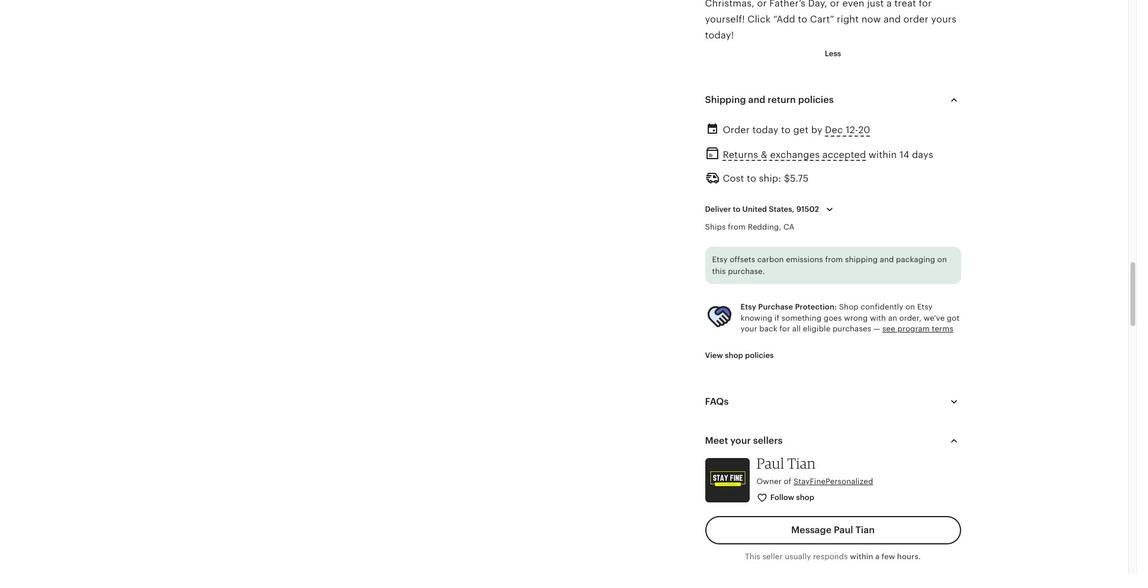 Task type: describe. For each thing, give the bounding box(es) containing it.
purchase
[[758, 303, 793, 312]]

message paul tian
[[791, 525, 875, 536]]

see program terms
[[883, 324, 954, 333]]

united
[[743, 205, 767, 214]]

follow
[[770, 494, 794, 502]]

returns & exchanges accepted within 14 days
[[723, 149, 934, 160]]

within for a
[[850, 553, 874, 561]]

seller
[[763, 553, 783, 561]]

etsy purchase protection:
[[741, 303, 837, 312]]

get
[[793, 125, 809, 136]]

meet
[[705, 435, 728, 447]]

policies inside dropdown button
[[798, 94, 834, 106]]

paul tian image
[[705, 459, 750, 503]]

message paul tian button
[[705, 516, 961, 545]]

to for ship:
[[747, 173, 756, 184]]

confidently
[[861, 303, 904, 312]]

shop for follow
[[796, 494, 815, 502]]

packaging
[[896, 255, 936, 264]]

this
[[712, 267, 726, 276]]

ca
[[784, 223, 795, 232]]

tian inside message paul tian button
[[856, 525, 875, 536]]

few
[[882, 553, 895, 561]]

owner
[[757, 477, 782, 486]]

meet your sellers
[[705, 435, 783, 447]]

deliver to united states, 91502
[[705, 205, 819, 214]]

tian inside paul tian owner of stayfinepersonalized
[[787, 455, 816, 473]]

with
[[870, 314, 886, 323]]

cost
[[723, 173, 744, 184]]

eligible
[[803, 324, 831, 333]]

shop
[[839, 303, 859, 312]]

exchanges
[[770, 149, 820, 160]]

today
[[753, 125, 779, 136]]

returns
[[723, 149, 758, 160]]

of
[[784, 477, 792, 486]]

on inside shop confidently on etsy knowing if something goes wrong with an order, we've got your back for all eligible purchases —
[[906, 303, 915, 312]]

returns & exchanges accepted button
[[723, 146, 866, 163]]

program
[[898, 324, 930, 333]]

an
[[888, 314, 897, 323]]

paul tian owner of stayfinepersonalized
[[757, 455, 873, 486]]

14
[[900, 149, 910, 160]]

5.75
[[790, 173, 809, 184]]

shipping and return policies button
[[695, 86, 972, 115]]

if
[[775, 314, 780, 323]]

dec
[[825, 125, 843, 136]]

wrong
[[844, 314, 868, 323]]

shipping and return policies
[[705, 94, 834, 106]]

deliver
[[705, 205, 731, 214]]

your inside dropdown button
[[731, 435, 751, 447]]

etsy for etsy purchase protection:
[[741, 303, 757, 312]]

carbon
[[758, 255, 784, 264]]

shipping
[[705, 94, 746, 106]]

hours.
[[897, 553, 921, 561]]

this
[[745, 553, 760, 561]]

redding,
[[748, 223, 782, 232]]

2 horizontal spatial to
[[781, 125, 791, 136]]

offsets
[[730, 255, 755, 264]]

see
[[883, 324, 896, 333]]

view
[[705, 351, 723, 360]]

accepted
[[823, 149, 866, 160]]



Task type: vqa. For each thing, say whether or not it's contained in the screenshot.
policies to the bottom
yes



Task type: locate. For each thing, give the bounding box(es) containing it.
1 vertical spatial shop
[[796, 494, 815, 502]]

sellers
[[753, 435, 783, 447]]

within for 14
[[869, 149, 897, 160]]

tian up this seller usually responds within a few hours.
[[856, 525, 875, 536]]

follow shop link
[[748, 488, 825, 509]]

policies inside button
[[745, 351, 774, 360]]

0 vertical spatial tian
[[787, 455, 816, 473]]

1 vertical spatial from
[[825, 255, 843, 264]]

ships from redding, ca
[[705, 223, 795, 232]]

your down "knowing"
[[741, 324, 758, 333]]

paul
[[757, 455, 784, 473], [834, 525, 853, 536]]

0 vertical spatial to
[[781, 125, 791, 136]]

order
[[723, 125, 750, 136]]

shop right follow
[[796, 494, 815, 502]]

see program terms link
[[883, 324, 954, 333]]

and inside etsy offsets carbon emissions from shipping and packaging on this purchase.
[[880, 255, 894, 264]]

12-
[[846, 125, 858, 136]]

and left return
[[748, 94, 766, 106]]

2 vertical spatial to
[[733, 205, 741, 214]]

from right 'ships'
[[728, 223, 746, 232]]

shop
[[725, 351, 743, 360], [796, 494, 815, 502]]

0 horizontal spatial and
[[748, 94, 766, 106]]

responds
[[813, 553, 848, 561]]

within left 14
[[869, 149, 897, 160]]

faqs
[[705, 396, 729, 408]]

shop inside button
[[725, 351, 743, 360]]

1 horizontal spatial on
[[938, 255, 947, 264]]

stayfinepersonalized
[[794, 477, 873, 486]]

1 vertical spatial your
[[731, 435, 751, 447]]

view shop policies
[[705, 351, 774, 360]]

days
[[912, 149, 934, 160]]

back
[[760, 324, 778, 333]]

stayfinepersonalized link
[[794, 477, 873, 486]]

etsy offsets carbon emissions from shipping and packaging on this purchase.
[[712, 255, 947, 276]]

ship:
[[759, 173, 781, 184]]

tian
[[787, 455, 816, 473], [856, 525, 875, 536]]

meet your sellers button
[[695, 427, 972, 456]]

tian up of
[[787, 455, 816, 473]]

paul inside paul tian owner of stayfinepersonalized
[[757, 455, 784, 473]]

etsy up "knowing"
[[741, 303, 757, 312]]

purchases
[[833, 324, 871, 333]]

0 vertical spatial policies
[[798, 94, 834, 106]]

1 vertical spatial on
[[906, 303, 915, 312]]

we've
[[924, 314, 945, 323]]

deliver to united states, 91502 button
[[696, 197, 846, 222]]

paul up "owner"
[[757, 455, 784, 473]]

0 vertical spatial paul
[[757, 455, 784, 473]]

1 horizontal spatial shop
[[796, 494, 815, 502]]

on
[[938, 255, 947, 264], [906, 303, 915, 312]]

0 vertical spatial your
[[741, 324, 758, 333]]

20
[[858, 125, 871, 136]]

1 horizontal spatial and
[[880, 255, 894, 264]]

etsy up we've
[[917, 303, 933, 312]]

on right the packaging
[[938, 255, 947, 264]]

1 vertical spatial policies
[[745, 351, 774, 360]]

0 horizontal spatial paul
[[757, 455, 784, 473]]

for
[[780, 324, 790, 333]]

purchase.
[[728, 267, 765, 276]]

by
[[811, 125, 823, 136]]

1 vertical spatial and
[[880, 255, 894, 264]]

1 horizontal spatial paul
[[834, 525, 853, 536]]

follow shop
[[770, 494, 815, 502]]

policies
[[798, 94, 834, 106], [745, 351, 774, 360]]

0 horizontal spatial on
[[906, 303, 915, 312]]

emissions
[[786, 255, 823, 264]]

order,
[[900, 314, 922, 323]]

on inside etsy offsets carbon emissions from shipping and packaging on this purchase.
[[938, 255, 947, 264]]

etsy inside etsy offsets carbon emissions from shipping and packaging on this purchase.
[[712, 255, 728, 264]]

0 horizontal spatial tian
[[787, 455, 816, 473]]

0 vertical spatial shop
[[725, 351, 743, 360]]

policies up by
[[798, 94, 834, 106]]

to
[[781, 125, 791, 136], [747, 173, 756, 184], [733, 205, 741, 214]]

within
[[869, 149, 897, 160], [850, 553, 874, 561]]

on up order,
[[906, 303, 915, 312]]

shop for view
[[725, 351, 743, 360]]

usually
[[785, 553, 811, 561]]

1 horizontal spatial etsy
[[741, 303, 757, 312]]

etsy up this
[[712, 255, 728, 264]]

faqs button
[[695, 388, 972, 416]]

to left united at top right
[[733, 205, 741, 214]]

1 vertical spatial within
[[850, 553, 874, 561]]

return
[[768, 94, 796, 106]]

shipping
[[845, 255, 878, 264]]

shop right view at right bottom
[[725, 351, 743, 360]]

0 horizontal spatial etsy
[[712, 255, 728, 264]]

0 vertical spatial and
[[748, 94, 766, 106]]

paul inside button
[[834, 525, 853, 536]]

protection:
[[795, 303, 837, 312]]

your
[[741, 324, 758, 333], [731, 435, 751, 447]]

0 horizontal spatial from
[[728, 223, 746, 232]]

paul up this seller usually responds within a few hours.
[[834, 525, 853, 536]]

to left get at the top of page
[[781, 125, 791, 136]]

less
[[825, 49, 841, 58]]

0 vertical spatial on
[[938, 255, 947, 264]]

1 vertical spatial paul
[[834, 525, 853, 536]]

0 horizontal spatial shop
[[725, 351, 743, 360]]

policies down back
[[745, 351, 774, 360]]

to for united
[[733, 205, 741, 214]]

0 horizontal spatial policies
[[745, 351, 774, 360]]

1 horizontal spatial to
[[747, 173, 756, 184]]

1 vertical spatial tian
[[856, 525, 875, 536]]

etsy
[[712, 255, 728, 264], [741, 303, 757, 312], [917, 303, 933, 312]]

knowing
[[741, 314, 773, 323]]

view shop policies button
[[696, 345, 783, 367]]

etsy inside shop confidently on etsy knowing if something goes wrong with an order, we've got your back for all eligible purchases —
[[917, 303, 933, 312]]

and right shipping
[[880, 255, 894, 264]]

from left shipping
[[825, 255, 843, 264]]

91502
[[797, 205, 819, 214]]

less button
[[816, 43, 850, 65]]

2 horizontal spatial etsy
[[917, 303, 933, 312]]

terms
[[932, 324, 954, 333]]

goes
[[824, 314, 842, 323]]

your right the meet
[[731, 435, 751, 447]]

a
[[875, 553, 880, 561]]

from inside etsy offsets carbon emissions from shipping and packaging on this purchase.
[[825, 255, 843, 264]]

to inside dropdown button
[[733, 205, 741, 214]]

1 horizontal spatial tian
[[856, 525, 875, 536]]

message
[[791, 525, 832, 536]]

your inside shop confidently on etsy knowing if something goes wrong with an order, we've got your back for all eligible purchases —
[[741, 324, 758, 333]]

&
[[761, 149, 768, 160]]

1 vertical spatial to
[[747, 173, 756, 184]]

order today to get by dec 12-20
[[723, 125, 871, 136]]

1 horizontal spatial from
[[825, 255, 843, 264]]

1 horizontal spatial policies
[[798, 94, 834, 106]]

0 vertical spatial within
[[869, 149, 897, 160]]

—
[[874, 324, 881, 333]]

0 vertical spatial from
[[728, 223, 746, 232]]

$
[[784, 173, 790, 184]]

dec 12-20 button
[[825, 122, 871, 139]]

0 horizontal spatial to
[[733, 205, 741, 214]]

within left a
[[850, 553, 874, 561]]

got
[[947, 314, 960, 323]]

ships
[[705, 223, 726, 232]]

etsy for etsy offsets carbon emissions from shipping and packaging on this purchase.
[[712, 255, 728, 264]]

to right cost
[[747, 173, 756, 184]]

something
[[782, 314, 822, 323]]

states,
[[769, 205, 795, 214]]

this seller usually responds within a few hours.
[[745, 553, 921, 561]]

and inside dropdown button
[[748, 94, 766, 106]]

cost to ship: $ 5.75
[[723, 173, 809, 184]]

shop confidently on etsy knowing if something goes wrong with an order, we've got your back for all eligible purchases —
[[741, 303, 960, 333]]

all
[[792, 324, 801, 333]]



